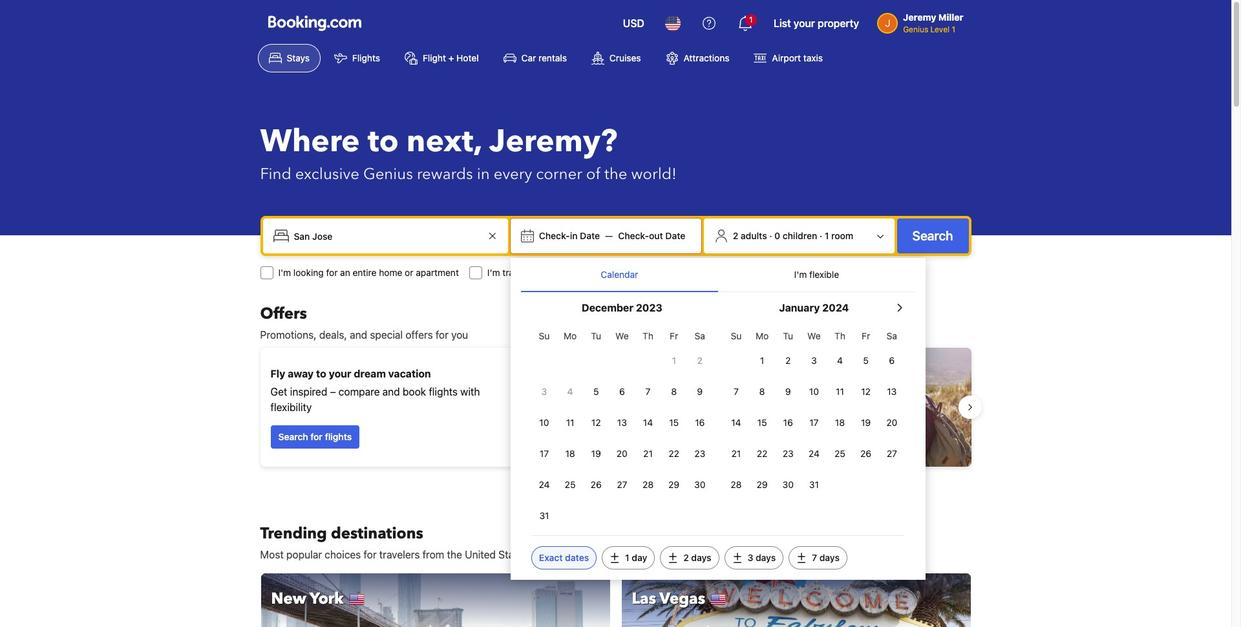 Task type: locate. For each thing, give the bounding box(es) containing it.
looking right i'm
[[619, 267, 649, 278]]

1 horizontal spatial search
[[912, 228, 953, 243]]

16 for 16 january 2024 checkbox
[[783, 417, 793, 428]]

1 vertical spatial 20
[[617, 448, 628, 459]]

mo for january
[[756, 330, 769, 341]]

16 inside option
[[695, 417, 705, 428]]

31 for 31 december 2023 'option'
[[539, 510, 549, 521]]

0 horizontal spatial destinations
[[331, 523, 423, 544]]

21 right 20 checkbox
[[643, 448, 653, 459]]

for
[[326, 267, 338, 278], [541, 267, 552, 278], [651, 267, 663, 278], [436, 329, 449, 341], [310, 431, 323, 442], [364, 549, 377, 560]]

26 right 25 option
[[860, 448, 871, 459]]

25 inside checkbox
[[565, 479, 576, 490]]

17 left 18 option
[[540, 448, 549, 459]]

28
[[643, 479, 654, 490], [731, 479, 742, 490]]

18 December 2023 checkbox
[[557, 440, 583, 468]]

2 8 from the left
[[759, 386, 765, 397]]

1 vertical spatial 6
[[619, 386, 625, 397]]

i'm inside button
[[794, 269, 807, 280]]

1 16 from the left
[[695, 417, 705, 428]]

1 date from the left
[[580, 230, 600, 241]]

1 tu from the left
[[591, 330, 601, 341]]

1 vertical spatial 13
[[617, 417, 627, 428]]

1 horizontal spatial grid
[[723, 323, 905, 499]]

8 January 2024 checkbox
[[749, 378, 775, 406]]

9 inside 9 january 2024 'option'
[[785, 386, 791, 397]]

31 right 30 checkbox
[[809, 479, 819, 490]]

in
[[477, 164, 490, 185], [570, 230, 578, 241]]

1 vertical spatial to
[[316, 368, 326, 379]]

0 horizontal spatial search
[[278, 431, 308, 442]]

2 days from the left
[[756, 552, 776, 563]]

2 28 from the left
[[731, 479, 742, 490]]

to right away
[[316, 368, 326, 379]]

i'm
[[278, 267, 291, 278], [487, 267, 500, 278], [794, 269, 807, 280]]

4 December 2023 checkbox
[[557, 378, 583, 406]]

20 January 2024 checkbox
[[879, 409, 905, 437]]

the left world!
[[604, 164, 627, 185]]

0 vertical spatial to
[[368, 120, 399, 163]]

grid for january
[[723, 323, 905, 499]]

or inside explore thousands of destinations worldwide and save 15% or more
[[749, 401, 759, 413]]

1 28 from the left
[[643, 479, 654, 490]]

compare
[[339, 386, 380, 398]]

9 up more
[[785, 386, 791, 397]]

tab list
[[521, 258, 915, 293]]

2 fr from the left
[[862, 330, 870, 341]]

27
[[887, 448, 897, 459], [617, 479, 627, 490]]

1 vertical spatial or
[[749, 401, 759, 413]]

car rentals
[[521, 52, 567, 63]]

children
[[783, 230, 817, 241]]

group of friends hiking in the mountains on a sunny day image
[[621, 348, 971, 467]]

out
[[649, 230, 663, 241]]

united
[[465, 549, 496, 560]]

or right home
[[405, 267, 413, 278]]

18 inside checkbox
[[835, 417, 845, 428]]

looking left an
[[293, 267, 324, 278]]

1 vertical spatial 10
[[539, 417, 549, 428]]

2 29 from the left
[[757, 479, 768, 490]]

28 left 29 checkbox
[[731, 479, 742, 490]]

11 December 2023 checkbox
[[557, 409, 583, 437]]

vacation
[[388, 368, 431, 379]]

1 22 from the left
[[669, 448, 679, 459]]

2023
[[636, 302, 662, 314]]

1 horizontal spatial 27
[[887, 448, 897, 459]]

search inside button
[[912, 228, 953, 243]]

check- right —
[[618, 230, 649, 241]]

7 for 7 january 2024 'checkbox'
[[734, 386, 739, 397]]

popular
[[286, 549, 322, 560]]

day
[[632, 552, 647, 563]]

29 right 28 january 2024 option
[[757, 479, 768, 490]]

20 inside 20 option
[[886, 417, 897, 428]]

28 inside option
[[643, 479, 654, 490]]

5 right 4 january 2024 option
[[863, 355, 869, 366]]

0 vertical spatial of
[[586, 164, 601, 185]]

december
[[582, 302, 633, 314]]

0 horizontal spatial 21
[[643, 448, 653, 459]]

2 up vegas
[[683, 552, 689, 563]]

16 January 2024 checkbox
[[775, 409, 801, 437]]

27 inside the 27 checkbox
[[617, 479, 627, 490]]

15%
[[726, 401, 746, 413]]

18 inside option
[[565, 448, 575, 459]]

1 vertical spatial your
[[329, 368, 351, 379]]

date left —
[[580, 230, 600, 241]]

0 horizontal spatial looking
[[293, 267, 324, 278]]

23
[[694, 448, 705, 459], [783, 448, 794, 459]]

13 right 12 january 2024 checkbox
[[887, 386, 897, 397]]

23 for "23 january 2024" option
[[783, 448, 794, 459]]

21 inside checkbox
[[731, 448, 741, 459]]

1 23 from the left
[[694, 448, 705, 459]]

1 horizontal spatial 17
[[809, 417, 819, 428]]

2 inside option
[[785, 355, 791, 366]]

24 left 25 option
[[809, 448, 820, 459]]

1 vertical spatial and
[[382, 386, 400, 398]]

i'm left traveling
[[487, 267, 500, 278]]

1 horizontal spatial 15
[[757, 417, 767, 428]]

14 down the worldwide
[[643, 417, 653, 428]]

attractions link
[[655, 44, 740, 72]]

we
[[615, 330, 629, 341], [807, 330, 821, 341]]

for left you
[[436, 329, 449, 341]]

genius left rewards
[[363, 164, 413, 185]]

11 right the '10' option on the right of page
[[836, 386, 844, 397]]

6 January 2024 checkbox
[[879, 346, 905, 375]]

of up 15%
[[721, 386, 730, 398]]

0 horizontal spatial 19
[[591, 448, 601, 459]]

your account menu jeremy miller genius level 1 element
[[877, 6, 969, 36]]

20 inside 20 checkbox
[[617, 448, 628, 459]]

11 for 11 january 2024 checkbox on the bottom of the page
[[836, 386, 844, 397]]

1 horizontal spatial 5
[[863, 355, 869, 366]]

fr up 1 december 2023 option
[[670, 330, 678, 341]]

1 vertical spatial flights
[[429, 386, 458, 398]]

0 horizontal spatial 13
[[617, 417, 627, 428]]

8 for 8 'option'
[[759, 386, 765, 397]]

0 horizontal spatial 25
[[565, 479, 576, 490]]

16 down more
[[783, 417, 793, 428]]

1 horizontal spatial date
[[665, 230, 685, 241]]

12 for 12 checkbox
[[591, 417, 601, 428]]

2 16 from the left
[[783, 417, 793, 428]]

1 horizontal spatial 18
[[835, 417, 845, 428]]

30 inside checkbox
[[783, 479, 794, 490]]

0 horizontal spatial 6
[[619, 386, 625, 397]]

2 we from the left
[[807, 330, 821, 341]]

25 inside option
[[835, 448, 845, 459]]

0 horizontal spatial 8
[[671, 386, 677, 397]]

jeremy?
[[489, 120, 618, 163]]

31
[[809, 479, 819, 490], [539, 510, 549, 521]]

0 horizontal spatial ·
[[769, 230, 772, 241]]

0 horizontal spatial th
[[643, 330, 653, 341]]

31 for the 31 checkbox on the right bottom of the page
[[809, 479, 819, 490]]

25
[[835, 448, 845, 459], [565, 479, 576, 490]]

0 horizontal spatial su
[[539, 330, 550, 341]]

1 horizontal spatial of
[[721, 386, 730, 398]]

3 for 3 checkbox
[[541, 386, 547, 397]]

24
[[809, 448, 820, 459], [539, 479, 550, 490]]

sa up 2 'option'
[[695, 330, 705, 341]]

th
[[643, 330, 653, 341], [835, 330, 845, 341]]

1 days from the left
[[691, 552, 711, 563]]

the inside where to next, jeremy? find exclusive genius rewards in every corner of the world!
[[604, 164, 627, 185]]

and down thousands
[[682, 401, 699, 413]]

and right deals,
[[350, 329, 367, 341]]

genius
[[903, 25, 928, 34], [363, 164, 413, 185]]

the inside trending destinations most popular choices for travelers from the united states
[[447, 549, 462, 560]]

7 up las vegas link
[[812, 552, 817, 563]]

1 horizontal spatial su
[[731, 330, 742, 341]]

0 horizontal spatial fr
[[670, 330, 678, 341]]

25 right 24 december 2023 option
[[565, 479, 576, 490]]

30 for 30 checkbox
[[783, 479, 794, 490]]

10 December 2023 checkbox
[[531, 409, 557, 437]]

0 horizontal spatial tu
[[591, 330, 601, 341]]

0 horizontal spatial 9
[[697, 386, 703, 397]]

i'm up offers
[[278, 267, 291, 278]]

3 inside 3 january 2024 option
[[811, 355, 817, 366]]

1 horizontal spatial 3
[[748, 552, 753, 563]]

2 30 from the left
[[783, 479, 794, 490]]

7 up 15%
[[734, 386, 739, 397]]

0 vertical spatial 12
[[861, 386, 871, 397]]

and inside offers promotions, deals, and special offers for you
[[350, 329, 367, 341]]

14 for 14 december 2023 'checkbox'
[[643, 417, 653, 428]]

5 inside checkbox
[[863, 355, 869, 366]]

0 horizontal spatial mo
[[564, 330, 577, 341]]

12 January 2024 checkbox
[[853, 378, 879, 406]]

0 horizontal spatial i'm
[[278, 267, 291, 278]]

every
[[494, 164, 532, 185]]

8 for 8 "option"
[[671, 386, 677, 397]]

new
[[271, 588, 306, 610]]

home
[[379, 267, 402, 278]]

flights
[[665, 267, 691, 278], [429, 386, 458, 398], [325, 431, 352, 442]]

1 horizontal spatial mo
[[756, 330, 769, 341]]

su up 3 checkbox
[[539, 330, 550, 341]]

0 horizontal spatial 4
[[567, 386, 573, 397]]

0 horizontal spatial check-
[[539, 230, 570, 241]]

16 down the save
[[695, 417, 705, 428]]

1 grid from the left
[[531, 323, 713, 530]]

27 for 27 option
[[887, 448, 897, 459]]

2 horizontal spatial days
[[820, 552, 840, 563]]

4 for 4 january 2024 option
[[837, 355, 843, 366]]

6 right '5 january 2024' checkbox
[[889, 355, 895, 366]]

19 right 18 january 2024 checkbox in the bottom right of the page
[[861, 417, 871, 428]]

23 inside option
[[783, 448, 794, 459]]

5 right 4 option
[[593, 386, 599, 397]]

9 inside checkbox
[[697, 386, 703, 397]]

1 horizontal spatial 10
[[809, 386, 819, 397]]

we for december
[[615, 330, 629, 341]]

2 horizontal spatial 7
[[812, 552, 817, 563]]

24 January 2024 checkbox
[[801, 440, 827, 468]]

26 right '25 december 2023' checkbox
[[591, 479, 602, 490]]

tu
[[591, 330, 601, 341], [783, 330, 793, 341]]

1 we from the left
[[615, 330, 629, 341]]

january 2024
[[779, 302, 849, 314]]

main content
[[250, 303, 982, 627]]

0 horizontal spatial 20
[[617, 448, 628, 459]]

25 for 25 option
[[835, 448, 845, 459]]

1 horizontal spatial destinations
[[733, 386, 790, 398]]

sa up 6 january 2024 checkbox
[[887, 330, 897, 341]]

rewards
[[417, 164, 473, 185]]

15 down the worldwide
[[669, 417, 679, 428]]

0 horizontal spatial 29
[[668, 479, 679, 490]]

31 December 2023 checkbox
[[531, 502, 557, 530]]

22
[[669, 448, 679, 459], [757, 448, 768, 459]]

1 su from the left
[[539, 330, 550, 341]]

1 left 2 'option'
[[672, 355, 676, 366]]

1 horizontal spatial 12
[[861, 386, 871, 397]]

30
[[694, 479, 706, 490], [783, 479, 794, 490]]

29 right 28 december 2023 option
[[668, 479, 679, 490]]

8
[[671, 386, 677, 397], [759, 386, 765, 397]]

2 mo from the left
[[756, 330, 769, 341]]

10
[[809, 386, 819, 397], [539, 417, 549, 428]]

23 right 22 option
[[694, 448, 705, 459]]

0 horizontal spatial 12
[[591, 417, 601, 428]]

23 inside checkbox
[[694, 448, 705, 459]]

2 tu from the left
[[783, 330, 793, 341]]

0 horizontal spatial 24
[[539, 479, 550, 490]]

10 inside option
[[809, 386, 819, 397]]

0 horizontal spatial or
[[405, 267, 413, 278]]

1 horizontal spatial 28
[[731, 479, 742, 490]]

28 right the 27 checkbox
[[643, 479, 654, 490]]

7 inside 7 'option'
[[646, 386, 651, 397]]

23 December 2023 checkbox
[[687, 440, 713, 468]]

1 left day
[[625, 552, 629, 563]]

14 inside option
[[731, 417, 741, 428]]

2 su from the left
[[731, 330, 742, 341]]

13 for "13" option
[[617, 417, 627, 428]]

2 grid from the left
[[723, 323, 905, 499]]

1 horizontal spatial genius
[[903, 25, 928, 34]]

24 left '25 december 2023' checkbox
[[539, 479, 550, 490]]

1 29 from the left
[[668, 479, 679, 490]]

1 fr from the left
[[670, 330, 678, 341]]

1 9 from the left
[[697, 386, 703, 397]]

1 vertical spatial 11
[[566, 417, 574, 428]]

1 left the list
[[749, 15, 753, 25]]

26 January 2024 checkbox
[[853, 440, 879, 468]]

flight + hotel link
[[394, 44, 490, 72]]

worldwide
[[631, 401, 679, 413]]

25 right 24 option
[[835, 448, 845, 459]]

11 inside option
[[566, 417, 574, 428]]

0 horizontal spatial and
[[350, 329, 367, 341]]

1 horizontal spatial tu
[[783, 330, 793, 341]]

2 15 from the left
[[757, 417, 767, 428]]

3 January 2024 checkbox
[[801, 346, 827, 375]]

0 horizontal spatial 5
[[593, 386, 599, 397]]

1 th from the left
[[643, 330, 653, 341]]

22 right 21 december 2023 "option"
[[669, 448, 679, 459]]

1 horizontal spatial 26
[[860, 448, 871, 459]]

region
[[250, 343, 982, 472]]

1 vertical spatial of
[[721, 386, 730, 398]]

to inside fly away to your dream vacation get inspired – compare and book flights with flexibility
[[316, 368, 326, 379]]

9 for 9 january 2024 'option'
[[785, 386, 791, 397]]

for inside offers promotions, deals, and special offers for you
[[436, 329, 449, 341]]

16 inside checkbox
[[783, 417, 793, 428]]

2 check- from the left
[[618, 230, 649, 241]]

to left next,
[[368, 120, 399, 163]]

1 30 from the left
[[694, 479, 706, 490]]

fly away to your dream vacation image
[[510, 362, 600, 452]]

1 horizontal spatial 8
[[759, 386, 765, 397]]

11 for the 11 option
[[566, 417, 574, 428]]

1 horizontal spatial 29
[[757, 479, 768, 490]]

0 vertical spatial genius
[[903, 25, 928, 34]]

3 days from the left
[[820, 552, 840, 563]]

31 down 24 december 2023 option
[[539, 510, 549, 521]]

9 up the save
[[697, 386, 703, 397]]

2 horizontal spatial i'm
[[794, 269, 807, 280]]

1 14 from the left
[[643, 417, 653, 428]]

trending destinations most popular choices for travelers from the united states
[[260, 523, 528, 560]]

0 vertical spatial 24
[[809, 448, 820, 459]]

· left the 0
[[769, 230, 772, 241]]

0 horizontal spatial 18
[[565, 448, 575, 459]]

progress bar
[[603, 477, 629, 482]]

1 vertical spatial 25
[[565, 479, 576, 490]]

0 horizontal spatial flights
[[325, 431, 352, 442]]

27 inside 27 option
[[887, 448, 897, 459]]

21 for 21 december 2023 "option"
[[643, 448, 653, 459]]

3 right 2 days
[[748, 552, 753, 563]]

7 January 2024 checkbox
[[723, 378, 749, 406]]

check-
[[539, 230, 570, 241], [618, 230, 649, 241]]

flights down –
[[325, 431, 352, 442]]

1 inside dropdown button
[[825, 230, 829, 241]]

31 inside 'option'
[[539, 510, 549, 521]]

5 for 5 option
[[593, 386, 599, 397]]

18 for 18 option
[[565, 448, 575, 459]]

looking for i'm
[[293, 267, 324, 278]]

21
[[643, 448, 653, 459], [731, 448, 741, 459]]

7 up the worldwide
[[646, 386, 651, 397]]

for right choices
[[364, 549, 377, 560]]

special
[[370, 329, 403, 341]]

7 for 7 'option'
[[646, 386, 651, 397]]

12 for 12 january 2024 checkbox
[[861, 386, 871, 397]]

23 for 23 checkbox
[[694, 448, 705, 459]]

date
[[580, 230, 600, 241], [665, 230, 685, 241]]

or
[[405, 267, 413, 278], [749, 401, 759, 413]]

i'm traveling for work
[[487, 267, 575, 278]]

18 right 17 checkbox
[[565, 448, 575, 459]]

13 for 13 checkbox on the right bottom
[[887, 386, 897, 397]]

21 January 2024 checkbox
[[723, 440, 749, 468]]

flights
[[352, 52, 380, 63]]

york
[[310, 588, 344, 610]]

deals,
[[319, 329, 347, 341]]

14 inside 'checkbox'
[[643, 417, 653, 428]]

0 horizontal spatial grid
[[531, 323, 713, 530]]

1 horizontal spatial i'm
[[487, 267, 500, 278]]

booking.com image
[[268, 16, 361, 31]]

1 vertical spatial in
[[570, 230, 578, 241]]

11 January 2024 checkbox
[[827, 378, 853, 406]]

0 horizontal spatial sa
[[695, 330, 705, 341]]

hotel
[[456, 52, 479, 63]]

las
[[632, 588, 656, 610]]

4 inside option
[[837, 355, 843, 366]]

17 right 16 january 2024 checkbox
[[809, 417, 819, 428]]

the right from
[[447, 549, 462, 560]]

search for search
[[912, 228, 953, 243]]

0 horizontal spatial 15
[[669, 417, 679, 428]]

13 inside option
[[617, 417, 627, 428]]

3 right 2 option
[[811, 355, 817, 366]]

su for december
[[539, 330, 550, 341]]

· right children
[[820, 230, 822, 241]]

i'm looking for flights
[[603, 267, 691, 278]]

0 vertical spatial 18
[[835, 417, 845, 428]]

0 vertical spatial 6
[[889, 355, 895, 366]]

0 horizontal spatial 31
[[539, 510, 549, 521]]

las vegas link
[[621, 573, 971, 627]]

of right corner
[[586, 164, 601, 185]]

1 inside the jeremy miller genius level 1
[[952, 25, 955, 34]]

1 horizontal spatial 16
[[783, 417, 793, 428]]

10 left the 11 option
[[539, 417, 549, 428]]

1 horizontal spatial 30
[[783, 479, 794, 490]]

18
[[835, 417, 845, 428], [565, 448, 575, 459]]

—
[[605, 230, 613, 241]]

2 9 from the left
[[785, 386, 791, 397]]

4 right 3 checkbox
[[567, 386, 573, 397]]

1 horizontal spatial the
[[604, 164, 627, 185]]

1 sa from the left
[[695, 330, 705, 341]]

13
[[887, 386, 897, 397], [617, 417, 627, 428]]

3 left 4 option
[[541, 386, 547, 397]]

3 for 3 january 2024 option
[[811, 355, 817, 366]]

1 8 from the left
[[671, 386, 677, 397]]

12
[[861, 386, 871, 397], [591, 417, 601, 428]]

flights left with
[[429, 386, 458, 398]]

2 left adults
[[733, 230, 738, 241]]

10 right 9 january 2024 'option'
[[809, 386, 819, 397]]

date right out
[[665, 230, 685, 241]]

book
[[403, 386, 426, 398]]

we for january
[[807, 330, 821, 341]]

1 horizontal spatial 9
[[785, 386, 791, 397]]

check- up work
[[539, 230, 570, 241]]

2 22 from the left
[[757, 448, 768, 459]]

1 vertical spatial 12
[[591, 417, 601, 428]]

0 horizontal spatial 3
[[541, 386, 547, 397]]

1 looking from the left
[[293, 267, 324, 278]]

0 horizontal spatial 11
[[566, 417, 574, 428]]

12 December 2023 checkbox
[[583, 409, 609, 437]]

2 · from the left
[[820, 230, 822, 241]]

destinations up more
[[733, 386, 790, 398]]

2 23 from the left
[[783, 448, 794, 459]]

genius down jeremy
[[903, 25, 928, 34]]

1 15 from the left
[[669, 417, 679, 428]]

0 vertical spatial 31
[[809, 479, 819, 490]]

15 down more
[[757, 417, 767, 428]]

12 right the 11 option
[[591, 417, 601, 428]]

4
[[837, 355, 843, 366], [567, 386, 573, 397]]

2 days
[[683, 552, 711, 563]]

0 vertical spatial or
[[405, 267, 413, 278]]

2 14 from the left
[[731, 417, 741, 428]]

away
[[288, 368, 314, 379]]

1 horizontal spatial 19
[[861, 417, 871, 428]]

18 January 2024 checkbox
[[827, 409, 853, 437]]

13 right 12 checkbox
[[617, 417, 627, 428]]

where to next, jeremy? find exclusive genius rewards in every corner of the world!
[[260, 120, 677, 185]]

2 horizontal spatial 3
[[811, 355, 817, 366]]

mo up 1 option
[[756, 330, 769, 341]]

15 December 2023 checkbox
[[661, 409, 687, 437]]

0 horizontal spatial 10
[[539, 417, 549, 428]]

i'm left flexible
[[794, 269, 807, 280]]

13 January 2024 checkbox
[[879, 378, 905, 406]]

in left the every
[[477, 164, 490, 185]]

2 vertical spatial and
[[682, 401, 699, 413]]

14
[[643, 417, 653, 428], [731, 417, 741, 428]]

2 sa from the left
[[887, 330, 897, 341]]

1 horizontal spatial 4
[[837, 355, 843, 366]]

2
[[733, 230, 738, 241], [697, 355, 703, 366], [785, 355, 791, 366], [683, 552, 689, 563]]

13 inside checkbox
[[887, 386, 897, 397]]

10 inside checkbox
[[539, 417, 549, 428]]

region containing fly away to your dream vacation
[[250, 343, 982, 472]]

11 inside checkbox
[[836, 386, 844, 397]]

31 inside checkbox
[[809, 479, 819, 490]]

days for 3 days
[[756, 552, 776, 563]]

8 inside 'option'
[[759, 386, 765, 397]]

2 right 1 december 2023 option
[[697, 355, 703, 366]]

1 horizontal spatial 13
[[887, 386, 897, 397]]

22 right 21 january 2024 checkbox
[[757, 448, 768, 459]]

su up 7 january 2024 'checkbox'
[[731, 330, 742, 341]]

11
[[836, 386, 844, 397], [566, 417, 574, 428]]

th up 4 january 2024 option
[[835, 330, 845, 341]]

tu for january
[[783, 330, 793, 341]]

flights inside fly away to your dream vacation get inspired – compare and book flights with flexibility
[[429, 386, 458, 398]]

of inside explore thousands of destinations worldwide and save 15% or more
[[721, 386, 730, 398]]

24 December 2023 checkbox
[[531, 471, 557, 499]]

1 January 2024 checkbox
[[749, 346, 775, 375]]

5 inside option
[[593, 386, 599, 397]]

3
[[811, 355, 817, 366], [541, 386, 547, 397], [748, 552, 753, 563]]

2 th from the left
[[835, 330, 845, 341]]

1 vertical spatial 17
[[540, 448, 549, 459]]

2 horizontal spatial and
[[682, 401, 699, 413]]

to
[[368, 120, 399, 163], [316, 368, 326, 379]]

7 December 2023 checkbox
[[635, 378, 661, 406]]

1 vertical spatial 18
[[565, 448, 575, 459]]

0 horizontal spatial 27
[[617, 479, 627, 490]]

jeremy
[[903, 12, 936, 23]]

8 up more
[[759, 386, 765, 397]]

in left —
[[570, 230, 578, 241]]

flights down check-out date button
[[665, 267, 691, 278]]

26 December 2023 checkbox
[[583, 471, 609, 499]]

15
[[669, 417, 679, 428], [757, 417, 767, 428]]

25 January 2024 checkbox
[[827, 440, 853, 468]]

th for 2023
[[643, 330, 653, 341]]

0 horizontal spatial 30
[[694, 479, 706, 490]]

21 December 2023 checkbox
[[635, 440, 661, 468]]

7 inside 7 january 2024 'checkbox'
[[734, 386, 739, 397]]

9 January 2024 checkbox
[[775, 378, 801, 406]]

30 inside 'checkbox'
[[694, 479, 706, 490]]

1 mo from the left
[[564, 330, 577, 341]]

14 down 15%
[[731, 417, 741, 428]]

and left the book
[[382, 386, 400, 398]]

2 looking from the left
[[619, 267, 649, 278]]

8 December 2023 checkbox
[[661, 378, 687, 406]]

18 for 18 january 2024 checkbox in the bottom right of the page
[[835, 417, 845, 428]]

24 for 24 december 2023 option
[[539, 479, 550, 490]]

2 21 from the left
[[731, 448, 741, 459]]

21 inside "option"
[[643, 448, 653, 459]]

14 January 2024 checkbox
[[723, 409, 749, 437]]

1 vertical spatial 24
[[539, 479, 550, 490]]

17 January 2024 checkbox
[[801, 409, 827, 437]]

8 inside "option"
[[671, 386, 677, 397]]

20 for 20 option on the right of page
[[886, 417, 897, 428]]

28 inside option
[[731, 479, 742, 490]]

we up 3 january 2024 option
[[807, 330, 821, 341]]

sa for 2023
[[695, 330, 705, 341]]

th down 2023
[[643, 330, 653, 341]]

i'm flexible button
[[718, 258, 915, 292]]

su for january
[[731, 330, 742, 341]]

tu for december
[[591, 330, 601, 341]]

0 vertical spatial your
[[794, 17, 815, 29]]

grid
[[531, 323, 713, 530], [723, 323, 905, 499]]

23 right 22 january 2024 option
[[783, 448, 794, 459]]

14 December 2023 checkbox
[[635, 409, 661, 437]]

4 inside option
[[567, 386, 573, 397]]

3 inside 3 checkbox
[[541, 386, 547, 397]]

tab list containing calendar
[[521, 258, 915, 293]]

i'm for i'm flexible
[[794, 269, 807, 280]]

and
[[350, 329, 367, 341], [382, 386, 400, 398], [682, 401, 699, 413]]

21 for 21 january 2024 checkbox
[[731, 448, 741, 459]]

days
[[691, 552, 711, 563], [756, 552, 776, 563], [820, 552, 840, 563]]

8 up the worldwide
[[671, 386, 677, 397]]

to inside where to next, jeremy? find exclusive genius rewards in every corner of the world!
[[368, 120, 399, 163]]

for left an
[[326, 267, 338, 278]]

9 for the 9 december 2023 checkbox
[[697, 386, 703, 397]]

1 21 from the left
[[643, 448, 653, 459]]

or right 15%
[[749, 401, 759, 413]]

mo up 4 option
[[564, 330, 577, 341]]

1 left 2 option
[[760, 355, 764, 366]]

0 horizontal spatial the
[[447, 549, 462, 560]]



Task type: vqa. For each thing, say whether or not it's contained in the screenshot.


Task type: describe. For each thing, give the bounding box(es) containing it.
10 for 10 checkbox
[[539, 417, 549, 428]]

rentals
[[538, 52, 567, 63]]

1 inside dropdown button
[[749, 15, 753, 25]]

28 December 2023 checkbox
[[635, 471, 661, 499]]

6 December 2023 checkbox
[[609, 378, 635, 406]]

genius inside where to next, jeremy? find exclusive genius rewards in every corner of the world!
[[363, 164, 413, 185]]

choices
[[325, 549, 361, 560]]

entire
[[353, 267, 377, 278]]

1 day
[[625, 552, 647, 563]]

27 January 2024 checkbox
[[879, 440, 905, 468]]

destinations inside explore thousands of destinations worldwide and save 15% or more
[[733, 386, 790, 398]]

22 December 2023 checkbox
[[661, 440, 687, 468]]

grid for december
[[531, 323, 713, 530]]

more
[[761, 401, 785, 413]]

offers
[[406, 329, 433, 341]]

29 January 2024 checkbox
[[749, 471, 775, 499]]

usd button
[[615, 8, 652, 39]]

room
[[831, 230, 853, 241]]

20 for 20 checkbox
[[617, 448, 628, 459]]

1 · from the left
[[769, 230, 772, 241]]

for left work
[[541, 267, 552, 278]]

sa for 2024
[[887, 330, 897, 341]]

for up 2023
[[651, 267, 663, 278]]

4 for 4 option
[[567, 386, 573, 397]]

an
[[340, 267, 350, 278]]

flight + hotel
[[423, 52, 479, 63]]

your inside fly away to your dream vacation get inspired – compare and book flights with flexibility
[[329, 368, 351, 379]]

15 January 2024 checkbox
[[749, 409, 775, 437]]

10 January 2024 checkbox
[[801, 378, 827, 406]]

10 for the '10' option on the right of page
[[809, 386, 819, 397]]

flexibility
[[271, 401, 312, 413]]

2 December 2023 checkbox
[[687, 346, 713, 375]]

offers
[[260, 303, 307, 324]]

trending
[[260, 523, 327, 544]]

airport taxis
[[772, 52, 823, 63]]

looking for i'm
[[619, 267, 649, 278]]

1 button
[[730, 8, 761, 39]]

i'm for i'm looking for an entire home or apartment
[[278, 267, 291, 278]]

flight
[[423, 52, 446, 63]]

2 vertical spatial 3
[[748, 552, 753, 563]]

corner
[[536, 164, 582, 185]]

i'm
[[603, 267, 616, 278]]

2 adults · 0 children · 1 room
[[733, 230, 853, 241]]

27 for the 27 checkbox
[[617, 479, 627, 490]]

new york
[[271, 588, 344, 610]]

cruises link
[[580, 44, 652, 72]]

22 for 22 option
[[669, 448, 679, 459]]

4 January 2024 checkbox
[[827, 346, 853, 375]]

17 for 17 checkbox
[[540, 448, 549, 459]]

2 inside dropdown button
[[733, 230, 738, 241]]

search for flights
[[278, 431, 352, 442]]

states
[[499, 549, 528, 560]]

28 for 28 december 2023 option
[[643, 479, 654, 490]]

16 December 2023 checkbox
[[687, 409, 713, 437]]

get
[[271, 386, 287, 398]]

calendar
[[601, 269, 638, 280]]

days for 7 days
[[820, 552, 840, 563]]

car
[[521, 52, 536, 63]]

22 January 2024 checkbox
[[749, 440, 775, 468]]

dates
[[565, 552, 589, 563]]

23 January 2024 checkbox
[[775, 440, 801, 468]]

1 inside option
[[760, 355, 764, 366]]

24 for 24 option
[[809, 448, 820, 459]]

fr for 2023
[[670, 330, 678, 341]]

travelers
[[379, 549, 420, 560]]

2 date from the left
[[665, 230, 685, 241]]

find
[[260, 164, 291, 185]]

next,
[[407, 120, 482, 163]]

2 inside 'option'
[[697, 355, 703, 366]]

14 for 14 option
[[731, 417, 741, 428]]

1 December 2023 checkbox
[[661, 346, 687, 375]]

exact dates
[[539, 552, 589, 563]]

explore
[[631, 386, 666, 398]]

exclusive
[[295, 164, 359, 185]]

1 check- from the left
[[539, 230, 570, 241]]

flexible
[[809, 269, 839, 280]]

29 December 2023 checkbox
[[661, 471, 687, 499]]

i'm looking for an entire home or apartment
[[278, 267, 459, 278]]

apartment
[[416, 267, 459, 278]]

list your property link
[[766, 8, 867, 39]]

property
[[818, 17, 859, 29]]

taxis
[[803, 52, 823, 63]]

28 January 2024 checkbox
[[723, 471, 749, 499]]

30 for 30 december 2023 'checkbox'
[[694, 479, 706, 490]]

fly away to your dream vacation get inspired – compare and book flights with flexibility
[[271, 368, 480, 413]]

airport taxis link
[[743, 44, 834, 72]]

2 January 2024 checkbox
[[775, 346, 801, 375]]

check-in date — check-out date
[[539, 230, 685, 241]]

of inside where to next, jeremy? find exclusive genius rewards in every corner of the world!
[[586, 164, 601, 185]]

explore thousands of destinations worldwide and save 15% or more
[[631, 386, 790, 413]]

6 for 6 december 2023 checkbox
[[619, 386, 625, 397]]

7 days
[[812, 552, 840, 563]]

5 December 2023 checkbox
[[583, 378, 609, 406]]

search for flights link
[[271, 425, 360, 449]]

1 horizontal spatial in
[[570, 230, 578, 241]]

1 inside option
[[672, 355, 676, 366]]

level
[[931, 25, 950, 34]]

13 December 2023 checkbox
[[609, 409, 635, 437]]

search for search for flights
[[278, 431, 308, 442]]

19 December 2023 checkbox
[[583, 440, 609, 468]]

5 January 2024 checkbox
[[853, 346, 879, 375]]

9 December 2023 checkbox
[[687, 378, 713, 406]]

25 December 2023 checkbox
[[557, 471, 583, 499]]

19 January 2024 checkbox
[[853, 409, 879, 437]]

destinations inside trending destinations most popular choices for travelers from the united states
[[331, 523, 423, 544]]

miller
[[939, 12, 963, 23]]

31 January 2024 checkbox
[[801, 471, 827, 499]]

with
[[460, 386, 480, 398]]

i'm for i'm traveling for work
[[487, 267, 500, 278]]

25 for '25 december 2023' checkbox
[[565, 479, 576, 490]]

and inside explore thousands of destinations worldwide and save 15% or more
[[682, 401, 699, 413]]

search button
[[897, 218, 969, 253]]

17 December 2023 checkbox
[[531, 440, 557, 468]]

30 January 2024 checkbox
[[775, 471, 801, 499]]

promotions,
[[260, 329, 316, 341]]

december 2023
[[582, 302, 662, 314]]

2024
[[822, 302, 849, 314]]

main content containing offers
[[250, 303, 982, 627]]

usd
[[623, 17, 644, 29]]

check-in date button
[[534, 224, 605, 248]]

most
[[260, 549, 284, 560]]

thousands
[[669, 386, 718, 398]]

15 for 15 checkbox
[[757, 417, 767, 428]]

28 for 28 january 2024 option
[[731, 479, 742, 490]]

for down flexibility
[[310, 431, 323, 442]]

in inside where to next, jeremy? find exclusive genius rewards in every corner of the world!
[[477, 164, 490, 185]]

and inside fly away to your dream vacation get inspired – compare and book flights with flexibility
[[382, 386, 400, 398]]

las vegas
[[632, 588, 705, 610]]

20 December 2023 checkbox
[[609, 440, 635, 468]]

fr for 2024
[[862, 330, 870, 341]]

0 vertical spatial 19
[[861, 417, 871, 428]]

jeremy miller genius level 1
[[903, 12, 963, 34]]

attractions
[[684, 52, 729, 63]]

Where are you going? field
[[289, 224, 485, 248]]

new york link
[[260, 573, 611, 627]]

16 for 16 december 2023 option on the right of page
[[695, 417, 705, 428]]

22 for 22 january 2024 option
[[757, 448, 768, 459]]

for inside trending destinations most popular choices for travelers from the united states
[[364, 549, 377, 560]]

2 adults · 0 children · 1 room button
[[709, 224, 889, 248]]

genius inside the jeremy miller genius level 1
[[903, 25, 928, 34]]

30 December 2023 checkbox
[[687, 471, 713, 499]]

vegas
[[660, 588, 705, 610]]

+
[[448, 52, 454, 63]]

flights link
[[323, 44, 391, 72]]

17 for 17 january 2024 checkbox
[[809, 417, 819, 428]]

inspired
[[290, 386, 327, 398]]

stays link
[[258, 44, 321, 72]]

days for 2 days
[[691, 552, 711, 563]]

mo for december
[[564, 330, 577, 341]]

check-out date button
[[613, 224, 691, 248]]

airport
[[772, 52, 801, 63]]

cruises
[[610, 52, 641, 63]]

5 for '5 january 2024' checkbox
[[863, 355, 869, 366]]

0
[[775, 230, 780, 241]]

15 for the 15 checkbox
[[669, 417, 679, 428]]

stays
[[287, 52, 310, 63]]

traveling
[[502, 267, 538, 278]]

27 December 2023 checkbox
[[609, 471, 635, 499]]

list
[[774, 17, 791, 29]]

3 December 2023 checkbox
[[531, 378, 557, 406]]

work
[[555, 267, 575, 278]]

6 for 6 january 2024 checkbox
[[889, 355, 895, 366]]

list your property
[[774, 17, 859, 29]]

i'm flexible
[[794, 269, 839, 280]]

0 horizontal spatial 26
[[591, 479, 602, 490]]

th for 2024
[[835, 330, 845, 341]]

offers promotions, deals, and special offers for you
[[260, 303, 468, 341]]

0 vertical spatial flights
[[665, 267, 691, 278]]

fly
[[271, 368, 285, 379]]



